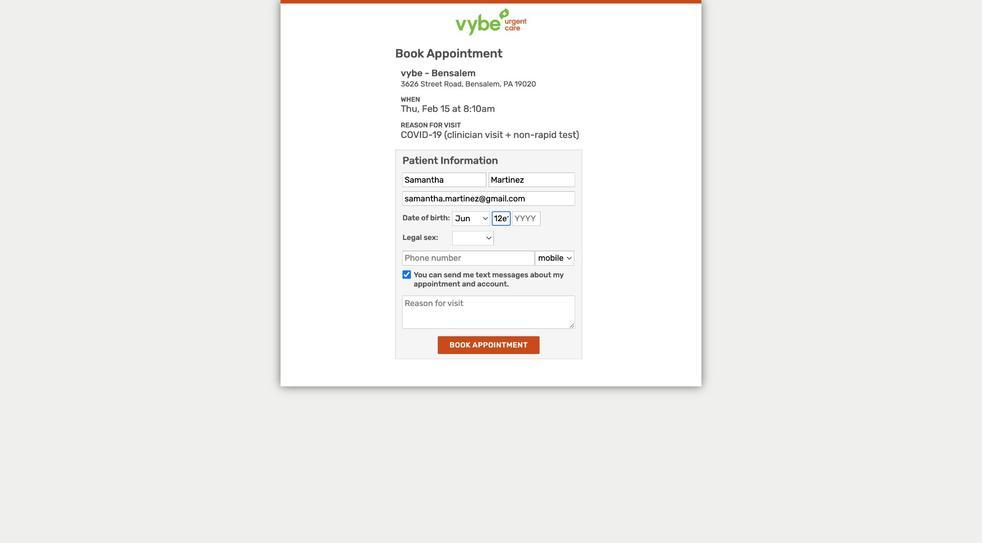 Task type: locate. For each thing, give the bounding box(es) containing it.
First name field
[[403, 173, 486, 187]]

Email email field
[[403, 191, 575, 206]]

vybe urgent care image
[[455, 8, 527, 35]]

Date of birth year number field
[[512, 211, 541, 226]]

None checkbox
[[403, 270, 411, 279]]



Task type: describe. For each thing, give the bounding box(es) containing it.
Reason for visit text field
[[403, 296, 575, 329]]

Date of birth day number field
[[492, 211, 511, 226]]

Phone number telephone field
[[403, 251, 534, 265]]

Last name field
[[489, 173, 575, 187]]



